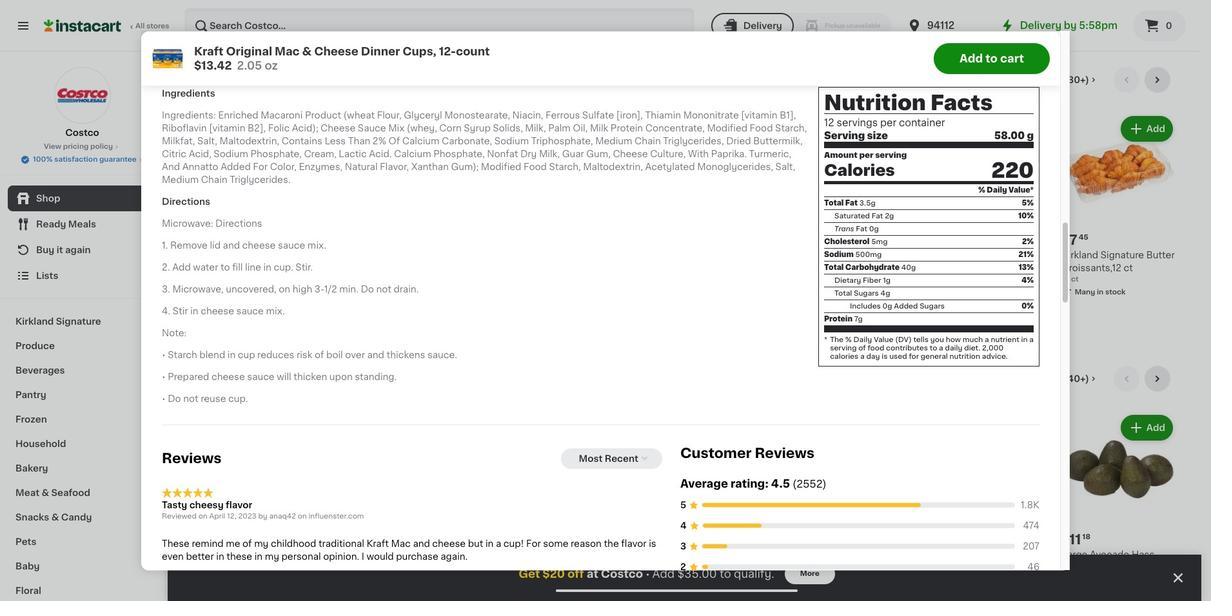 Task type: locate. For each thing, give the bounding box(es) containing it.
add inside add to cart button
[[960, 53, 983, 63]]

0 vertical spatial calcium
[[402, 137, 440, 146]]

lb inside strawberries, 2 lbs 2 lb
[[324, 563, 331, 570]]

1 horizontal spatial kraft
[[367, 540, 389, 549]]

% right the
[[845, 337, 852, 344]]

in down mandarins, 5 lbs 3 lb
[[477, 576, 483, 583]]

$ 6 21 for kirkland signature cage free eggs, 24 ct
[[941, 234, 964, 247]]

1 horizontal spatial 11
[[821, 533, 833, 547]]

cheese inside these remind me of my childhood traditional kraft mac and cheese but in a cup! for some reason the flavor is even better in these in my personal opinion. i would purchase again.
[[432, 540, 466, 549]]

count inside kirkland signature purified drinking water, 16.9 fl oz, 40-count 40 x 16.9 fl oz
[[254, 277, 280, 286]]

0 horizontal spatial mix.
[[266, 307, 285, 316]]

2 horizontal spatial and
[[413, 540, 430, 549]]

(40+)
[[1064, 375, 1089, 384]]

get
[[519, 570, 540, 580]]

$ down microwave:
[[196, 234, 201, 241]]

6
[[821, 234, 831, 247], [945, 234, 955, 247]]

2 6 from the left
[[945, 234, 955, 247]]

1 vertical spatial cup.
[[228, 395, 248, 404]]

many for 4
[[206, 302, 227, 309]]

more
[[800, 571, 820, 578]]

many in stock for 7
[[1075, 289, 1126, 296]]

2 vertical spatial &
[[51, 513, 59, 522]]

blueberries, up "46"
[[976, 551, 1030, 560]]

5 down avocado
[[1098, 564, 1104, 573]]

ct right croissants,12
[[1124, 264, 1133, 273]]

11 inside 11 green seedless grapes, 3 lbs 3 lb
[[821, 533, 833, 547]]

1 all from the top
[[1052, 75, 1062, 84]]

cheese
[[242, 241, 276, 250], [201, 307, 234, 316], [212, 373, 245, 382], [432, 540, 466, 549]]

signature inside kirkland signature butter croissants,12 ct 12 ct
[[1101, 251, 1144, 260]]

april
[[209, 514, 225, 521]]

protein
[[611, 124, 643, 133], [824, 316, 853, 323]]

mandarins,
[[442, 551, 491, 560]]

salt, down turmeric,
[[776, 163, 796, 172]]

phosphate, up color,
[[251, 150, 302, 159]]

all for 11
[[1052, 375, 1062, 384]]

3 inside mandarins, 5 lbs 3 lb
[[442, 563, 446, 570]]

signature for 6
[[853, 251, 896, 260]]

2% up 21%
[[1022, 239, 1034, 246]]

2 item carousel region from the top
[[193, 367, 1176, 602]]

salt, up acid,
[[197, 137, 217, 146]]

lb for bananas,
[[200, 563, 207, 570]]

2 $ 11 18 from the left
[[1065, 533, 1091, 547]]

0 horizontal spatial added
[[221, 163, 251, 172]]

product group containing 4
[[193, 114, 307, 314]]

0 vertical spatial 0g
[[869, 226, 879, 233]]

delivery inside button
[[743, 21, 782, 30]]

chain up culture,
[[635, 137, 661, 146]]

% inside * the % daily value (dv) tells you how much a nutrient in a serving of food contributes to a daily diet. 2,000 calories a day is used for general nutrition advice.
[[845, 337, 852, 344]]

most recent
[[579, 455, 638, 464]]

0 horizontal spatial 6
[[821, 234, 831, 247]]

3.
[[162, 285, 170, 294]]

12 inside kirkland signature butter croissants,12 ct 12 ct
[[1062, 276, 1070, 283]]

all left (30+)
[[1052, 75, 1062, 84]]

1 horizontal spatial 6
[[945, 234, 955, 247]]

daily up food
[[854, 337, 872, 344]]

added up the (dv)
[[894, 303, 918, 310]]

by left 5:58pm
[[1064, 21, 1077, 30]]

customer
[[680, 447, 752, 461]]

by inside "tasty cheesy flavor reviewed on april 12, 2023 by anaq42 on influenster.com"
[[258, 514, 268, 521]]

2 11 from the left
[[821, 533, 833, 547]]

1 horizontal spatial is
[[882, 354, 888, 361]]

0 horizontal spatial fl
[[214, 277, 220, 286]]

stock for 94
[[485, 576, 505, 583]]

do right min.
[[361, 285, 374, 294]]

in right but
[[486, 540, 494, 549]]

medium down milk
[[595, 137, 632, 146]]

2 phosphate, from the left
[[434, 150, 485, 159]]

0 horizontal spatial maltodextrin,
[[220, 137, 279, 146]]

treatment tracker modal dialog
[[168, 555, 1202, 602]]

lb right more
[[820, 576, 827, 583]]

lbs inside 11 green seedless grapes, 3 lbs 3 lb
[[822, 564, 836, 573]]

0 horizontal spatial starch,
[[549, 163, 581, 172]]

signature inside kirkland signature cage free eggs, 24 ct
[[977, 251, 1020, 260]]

upon
[[329, 373, 353, 382]]

many for 11
[[703, 576, 723, 583]]

by right the 2023
[[258, 514, 268, 521]]

0 horizontal spatial and
[[223, 241, 240, 250]]

3 11 from the left
[[1069, 533, 1081, 547]]

to right $35.00
[[720, 570, 731, 580]]

kirkland inside kirkland signature butter croissants,12 ct 12 ct
[[1062, 251, 1099, 260]]

total for dietary fiber 1g
[[824, 265, 844, 272]]

1 horizontal spatial blueberries,
[[976, 551, 1030, 560]]

all stores
[[135, 23, 169, 30]]

$ left the cholesterol
[[816, 234, 821, 241]]

sodium down 'solids,'
[[494, 137, 529, 146]]

includes
[[850, 303, 881, 310]]

0 horizontal spatial protein
[[611, 124, 643, 133]]

46
[[1028, 563, 1040, 572]]

traditional
[[319, 540, 364, 549]]

bananas, for organic
[[604, 551, 645, 560]]

even
[[162, 553, 184, 562]]

qualify.
[[734, 570, 774, 580]]

item carousel region containing fresh fruit
[[193, 367, 1176, 602]]

2g
[[885, 213, 894, 220]]

1 vertical spatial sodium
[[214, 150, 248, 159]]

signature inside kirkland signature purified drinking water, 16.9 fl oz, 40-count 40 x 16.9 fl oz
[[232, 251, 276, 260]]

item carousel region containing best sellers
[[193, 67, 1176, 356]]

cup. left stir.
[[274, 263, 293, 272]]

total up each
[[824, 265, 844, 272]]

in down blueberries, 18 oz 18 oz
[[725, 576, 731, 583]]

a left day
[[860, 354, 865, 361]]

0 horizontal spatial 21
[[832, 234, 840, 241]]

per up size
[[880, 118, 897, 128]]

to inside button
[[986, 53, 998, 63]]

1 vertical spatial flavor
[[621, 540, 647, 549]]

a up 2,000
[[985, 337, 989, 344]]

contains
[[282, 137, 322, 146]]

*
[[824, 337, 828, 344]]

2 inside $ 2 bananas, 3 lbs
[[325, 234, 334, 247]]

medium
[[595, 137, 632, 146], [162, 176, 199, 185]]

7
[[1069, 234, 1078, 247]]

1 vertical spatial item carousel region
[[193, 367, 1176, 602]]

1 horizontal spatial &
[[51, 513, 59, 522]]

1 horizontal spatial flavor
[[621, 540, 647, 549]]

nutrition facts
[[824, 93, 993, 114]]

kraft up would in the left bottom of the page
[[367, 540, 389, 549]]

oz inside kraft original mac & cheese dinner cups, 12-count $13.42 2.05 oz
[[265, 60, 278, 70]]

in down croissants,12
[[1097, 289, 1104, 296]]

starch,
[[775, 124, 807, 133], [549, 163, 581, 172]]

for up triglycerides.
[[253, 163, 268, 172]]

reduces
[[257, 351, 294, 360]]

view
[[1027, 75, 1049, 84], [44, 143, 61, 150], [1027, 375, 1049, 384]]

sodium 500mg
[[824, 252, 882, 259]]

& left candy
[[51, 513, 59, 522]]

1 blueberries, from the left
[[690, 551, 744, 560]]

$ 6 21 down trans
[[816, 234, 840, 247]]

21 for kirkland signature rotisserie chicken
[[832, 234, 840, 241]]

organic right grapes,
[[938, 551, 974, 560]]

directions up microwave:
[[162, 197, 210, 206]]

serving up the "calories"
[[830, 345, 857, 352]]

frozen
[[15, 415, 47, 424]]

2 vertical spatial and
[[413, 540, 430, 549]]

phosphate, up gum);
[[434, 150, 485, 159]]

0 vertical spatial [vitamin
[[741, 111, 778, 120]]

$ 6 21 for kirkland signature rotisserie chicken
[[816, 234, 840, 247]]

0 horizontal spatial by
[[258, 514, 268, 521]]

x
[[205, 289, 209, 296]]

12,
[[227, 514, 237, 521]]

5 down average
[[680, 501, 686, 510]]

21 up free
[[956, 234, 964, 241]]

starch
[[168, 351, 197, 360]]

$ up 3-
[[320, 234, 325, 241]]

item carousel region
[[193, 67, 1176, 356], [193, 367, 1176, 602]]

count
[[456, 46, 490, 56], [254, 277, 280, 286]]

many down mandarins, 5 lbs 3 lb
[[455, 576, 475, 583]]

lb inside mandarins, 5 lbs 3 lb
[[448, 563, 455, 570]]

0 horizontal spatial blueberries,
[[690, 551, 744, 560]]

bananas, inside bananas, 3 lbs 3 lb
[[193, 551, 235, 560]]

pricing
[[63, 143, 89, 150]]

• left prepared
[[162, 373, 166, 382]]

bakery
[[15, 464, 48, 473]]

service type group
[[711, 13, 891, 39]]

$ inside $ 4 96
[[196, 234, 201, 241]]

1 horizontal spatial per
[[880, 118, 897, 128]]

1 horizontal spatial food
[[750, 124, 773, 133]]

kraft inside these remind me of my childhood traditional kraft mac and cheese but in a cup! for some reason the flavor is even better in these in my personal opinion. i would purchase again.
[[367, 540, 389, 549]]

0 horizontal spatial food
[[524, 163, 547, 172]]

cholesterol 5mg
[[824, 239, 888, 246]]

cheese inside kraft original mac & cheese dinner cups, 12-count $13.42 2.05 oz
[[314, 46, 359, 56]]

food
[[750, 124, 773, 133], [524, 163, 547, 172]]

ct down "variety,"
[[1068, 576, 1076, 583]]

tells
[[914, 337, 929, 344]]

kirkland for 4
[[193, 251, 230, 260]]

1 vertical spatial all
[[1052, 375, 1062, 384]]

and right over on the bottom left
[[367, 351, 384, 360]]

1 horizontal spatial and
[[367, 351, 384, 360]]

2.
[[162, 263, 170, 272]]

a inside these remind me of my childhood traditional kraft mac and cheese but in a cup! for some reason the flavor is even better in these in my personal opinion. i would purchase again.
[[496, 540, 501, 549]]

11 for large avocado hass variety, 5 ct
[[1069, 533, 1081, 547]]

None search field
[[184, 8, 694, 44]]

modified down the nonfat
[[481, 163, 521, 172]]

delivery
[[1020, 21, 1062, 30], [743, 21, 782, 30]]

in down remind
[[216, 553, 224, 562]]

kraft up the $13.42
[[194, 46, 224, 56]]

many in stock for 6
[[827, 289, 878, 296]]

baby link
[[8, 555, 157, 579]]

many for 6
[[827, 289, 847, 296]]

is up get $20 off at costco • add $35.00 to qualify.
[[649, 540, 656, 549]]

modified up dried
[[707, 124, 748, 133]]

0 vertical spatial total
[[824, 200, 844, 207]]

0 horizontal spatial $ 6 21
[[816, 234, 840, 247]]

0 horizontal spatial %
[[845, 337, 852, 344]]

1 vertical spatial costco
[[601, 570, 643, 580]]

advice.
[[982, 354, 1008, 361]]

line
[[245, 263, 261, 272]]

2% inside ingredients: enriched macaroni product (wheat flour, glyceryl monostearate, niacin, ferrous sulfate [iron], thiamin mononitrate [vitamin b1], riboflavin [vitamin b2], folic acid); cheese sauce mix (whey, corn syrup solids, milk, palm oil, milk protein concentrate, modified food starch, milkfat, salt, maltodextrin, contains less than 2% of calcium carbonate, sodium triphosphate, medium chain triglycerides, dried buttermilk, citric acid, sodium phosphate, cream, lactic acid. calcium phosphate, nonfat dry milk, guar gum, cheese culture, with paprika. turmeric, and annatto added for color, enzymes, natural flavor, xanthan gum); modified food starch, maltodextrin, acetylated monoglycerides, salt, medium chain triglycerides.
[[373, 137, 386, 146]]

size
[[867, 132, 888, 141]]

2 $ 6 21 from the left
[[941, 234, 964, 247]]

2 vertical spatial view
[[1027, 375, 1049, 384]]

beverages link
[[8, 359, 157, 383]]

of
[[859, 345, 866, 352], [315, 351, 324, 360], [243, 540, 252, 549]]

sauce
[[358, 124, 386, 133]]

$ inside $ 12 43
[[320, 534, 325, 541]]

1 vertical spatial food
[[524, 163, 547, 172]]

added up triglycerides.
[[221, 163, 251, 172]]

lbs inside strawberries, 2 lbs 2 lb
[[387, 551, 401, 560]]

$ left 45
[[1065, 234, 1069, 241]]

per for container
[[880, 118, 897, 128]]

0 horizontal spatial is
[[649, 540, 656, 549]]

& inside kraft original mac & cheese dinner cups, 12-count $13.42 2.05 oz
[[302, 46, 312, 56]]

1 vertical spatial starch,
[[549, 163, 581, 172]]

$ for strawberries, 2 lbs
[[320, 534, 325, 541]]

total sugars 4g
[[835, 290, 890, 298]]

bananas, inside 3 organic bananas, 3 lbs 3 lb
[[604, 551, 645, 560]]

58.00
[[995, 132, 1025, 141]]

daily
[[987, 187, 1007, 194], [854, 337, 872, 344]]

0g down 4g
[[883, 303, 892, 310]]

[vitamin left b1], on the right of the page
[[741, 111, 778, 120]]

maltodextrin, down b2],
[[220, 137, 279, 146]]

1 horizontal spatial starch,
[[775, 124, 807, 133]]

2 vertical spatial sodium
[[824, 252, 854, 259]]

2% up "acid."
[[373, 137, 386, 146]]

signature for 4
[[232, 251, 276, 260]]

5 right mandarins,
[[494, 551, 500, 560]]

maltodextrin, down gum,
[[583, 163, 643, 172]]

signature for 7
[[1101, 251, 1144, 260]]

food down dry
[[524, 163, 547, 172]]

many in stock for 94
[[455, 576, 505, 583]]

for
[[253, 163, 268, 172], [526, 540, 541, 549]]

0 horizontal spatial serving
[[830, 345, 857, 352]]

bananas, inside $ 2 bananas, 3 lbs
[[318, 251, 359, 260]]

cup!
[[504, 540, 524, 549]]

1 $ 6 21 from the left
[[816, 234, 840, 247]]

directions up 1. remove lid and cheese sauce mix.
[[215, 219, 262, 228]]

cart
[[1000, 53, 1024, 63]]

1 vertical spatial not
[[183, 395, 198, 404]]

• left $35.00
[[646, 569, 650, 580]]

bananas, for 2
[[318, 251, 359, 260]]

21%
[[1019, 252, 1034, 259]]

view up 100%
[[44, 143, 61, 150]]

many for 94
[[455, 576, 475, 583]]

flavor
[[226, 502, 252, 511], [621, 540, 647, 549]]

fat down saturated fat 2g on the top of the page
[[856, 226, 867, 233]]

view for best sellers
[[1027, 75, 1049, 84]]

kirkland up rotisserie
[[814, 251, 850, 260]]

1 horizontal spatial daily
[[987, 187, 1007, 194]]

with
[[688, 150, 709, 159]]

signature inside kirkland signature rotisserie chicken 1 each
[[853, 251, 896, 260]]

per up calories at the right
[[859, 152, 874, 160]]

0 vertical spatial fl
[[214, 277, 220, 286]]

product group
[[193, 114, 307, 314], [318, 114, 431, 272], [442, 114, 555, 314], [566, 114, 679, 351], [690, 114, 804, 325], [814, 114, 928, 301], [938, 114, 1052, 301], [1062, 114, 1176, 301], [193, 413, 307, 572], [318, 413, 431, 572], [442, 413, 555, 587], [566, 413, 679, 572], [690, 413, 804, 587], [814, 413, 928, 600], [938, 413, 1052, 600], [1062, 413, 1176, 600]]

oz
[[265, 60, 278, 70], [234, 289, 243, 296], [758, 551, 769, 560], [699, 563, 708, 570], [938, 564, 949, 573], [948, 576, 956, 583]]

strawberries,
[[318, 551, 377, 560]]

citric
[[162, 150, 186, 159]]

1 horizontal spatial costco
[[601, 570, 643, 580]]

fat up saturated
[[845, 200, 858, 207]]

0 vertical spatial salt,
[[197, 137, 217, 146]]

6 for kirkland signature rotisserie chicken
[[821, 234, 831, 247]]

0 vertical spatial directions
[[162, 197, 210, 206]]

lb for strawberries,
[[324, 563, 331, 570]]

flavor right the the
[[621, 540, 647, 549]]

kirkland for 6
[[814, 251, 850, 260]]

fat for saturated
[[872, 213, 883, 220]]

blueberries, inside 12 organic blueberries, 18 oz 18 oz
[[976, 551, 1030, 560]]

all left the (40+)
[[1052, 375, 1062, 384]]

stock for 6
[[857, 289, 878, 296]]

cup. down fresh fruit at the bottom left of page
[[228, 395, 248, 404]]

$ for large avocado hass variety, 5 ct
[[1065, 534, 1069, 541]]

0 vertical spatial food
[[750, 124, 773, 133]]

0 vertical spatial view
[[1027, 75, 1049, 84]]

0 vertical spatial mac
[[275, 46, 300, 56]]

in inside * the % daily value (dv) tells you how much a nutrient in a serving of food contributes to a daily diet. 2,000 calories a day is used for general nutrition advice.
[[1021, 337, 1028, 344]]

4
[[201, 234, 210, 247], [680, 522, 687, 531]]

fat left 2g
[[872, 213, 883, 220]]

lbs
[[369, 251, 383, 260], [245, 551, 259, 560], [387, 551, 401, 560], [502, 551, 515, 560], [656, 551, 669, 560], [822, 564, 836, 573]]

all
[[135, 23, 145, 30]]

kirkland inside kirkland signature purified drinking water, 16.9 fl oz, 40-count 40 x 16.9 fl oz
[[193, 251, 230, 260]]

2 all from the top
[[1052, 375, 1062, 384]]

$ for kirkland signature butter croissants,12 ct
[[1065, 234, 1069, 241]]

1 vertical spatial &
[[42, 489, 49, 498]]

reviewed
[[162, 514, 197, 521]]

% left value*
[[978, 187, 985, 194]]

medium down and
[[162, 176, 199, 185]]

sauce left the will
[[247, 373, 275, 382]]

1 vertical spatial 4
[[680, 522, 687, 531]]

2 21 from the left
[[956, 234, 964, 241]]

value
[[874, 337, 894, 344]]

organic inside 3 organic bananas, 3 lbs 3 lb
[[566, 551, 602, 560]]

1 11 from the left
[[697, 533, 709, 547]]

$ inside $ 7 45
[[1065, 234, 1069, 241]]

• inside get $20 off at costco • add $35.00 to qualify.
[[646, 569, 650, 580]]

sodium
[[494, 137, 529, 146], [214, 150, 248, 159], [824, 252, 854, 259]]

many
[[827, 289, 847, 296], [1075, 289, 1095, 296], [206, 302, 227, 309], [455, 576, 475, 583], [703, 576, 723, 583]]

for inside ingredients: enriched macaroni product (wheat flour, glyceryl monostearate, niacin, ferrous sulfate [iron], thiamin mononitrate [vitamin b1], riboflavin [vitamin b2], folic acid); cheese sauce mix (whey, corn syrup solids, milk, palm oil, milk protein concentrate, modified food starch, milkfat, salt, maltodextrin, contains less than 2% of calcium carbonate, sodium triphosphate, medium chain triglycerides, dried buttermilk, citric acid, sodium phosphate, cream, lactic acid. calcium phosphate, nonfat dry milk, guar gum, cheese culture, with paprika. turmeric, and annatto added for color, enzymes, natural flavor, xanthan gum); modified food starch, maltodextrin, acetylated monoglycerides, salt, medium chain triglycerides.
[[253, 163, 268, 172]]

serving down size
[[875, 152, 907, 160]]

kirkland inside kirkland signature cage free eggs, 24 ct
[[938, 251, 974, 260]]

main content
[[168, 52, 1202, 602]]

11 up green
[[821, 533, 833, 547]]

1 horizontal spatial directions
[[215, 219, 262, 228]]

0 horizontal spatial cup.
[[228, 395, 248, 404]]

2 right the i
[[379, 551, 385, 560]]

$ 11 18 for blueberries, 18 oz
[[692, 533, 718, 547]]

$ 11 18 up blueberries, 18 oz 18 oz
[[692, 533, 718, 547]]

1 vertical spatial 0g
[[883, 303, 892, 310]]

0 vertical spatial added
[[221, 163, 251, 172]]

not down prepared
[[183, 395, 198, 404]]

1 horizontal spatial cup.
[[274, 263, 293, 272]]

0 vertical spatial kraft
[[194, 46, 224, 56]]

in down dietary
[[849, 289, 856, 296]]

2 horizontal spatial on
[[298, 514, 307, 521]]

2 down personal
[[318, 563, 322, 570]]

to up general
[[930, 345, 937, 352]]

1 horizontal spatial phosphate,
[[434, 150, 485, 159]]

and inside these remind me of my childhood traditional kraft mac and cheese but in a cup! for some reason the flavor is even better in these in my personal opinion. i would purchase again.
[[413, 540, 430, 549]]

not left drain.
[[376, 285, 391, 294]]

1 horizontal spatial reviews
[[755, 447, 815, 461]]

kirkland inside kirkland signature rotisserie chicken 1 each
[[814, 251, 850, 260]]

product group containing 9
[[442, 413, 555, 587]]

fat for total
[[845, 200, 858, 207]]

avocado
[[1090, 551, 1130, 560]]

stock down kirkland signature butter croissants,12 ct 12 ct
[[1105, 289, 1126, 296]]

guarantee
[[99, 156, 137, 163]]

0 vertical spatial item carousel region
[[193, 67, 1176, 356]]

$ 11 18
[[692, 533, 718, 547], [1065, 533, 1091, 547]]

delivery button
[[711, 13, 794, 39]]

21
[[832, 234, 840, 241], [956, 234, 964, 241]]

$ inside $ 2 bananas, 3 lbs
[[320, 234, 325, 241]]

organic inside 12 organic blueberries, 18 oz 18 oz
[[938, 551, 974, 560]]

fl down oz,
[[228, 289, 233, 296]]

2 horizontal spatial sodium
[[824, 252, 854, 259]]

oz,
[[222, 277, 235, 286]]

much
[[963, 337, 983, 344]]

lbs inside 3 organic bananas, 3 lbs 3 lb
[[656, 551, 669, 560]]

0 vertical spatial medium
[[595, 137, 632, 146]]

flavor inside "tasty cheesy flavor reviewed on april 12, 2023 by anaq42 on influenster.com"
[[226, 502, 252, 511]]

pantry
[[15, 391, 46, 400]]

of right me
[[243, 540, 252, 549]]

0 vertical spatial per
[[880, 118, 897, 128]]

view all (40+) button
[[1022, 367, 1104, 392]]

2 blueberries, from the left
[[976, 551, 1030, 560]]

1 21 from the left
[[832, 234, 840, 241]]

flour,
[[377, 111, 402, 120]]

0 vertical spatial for
[[253, 163, 268, 172]]

buy
[[36, 246, 54, 255]]

45
[[1079, 234, 1089, 241]]

1 item carousel region from the top
[[193, 67, 1176, 356]]

2 horizontal spatial bananas,
[[604, 551, 645, 560]]

0 vertical spatial 4
[[201, 234, 210, 247]]

1 horizontal spatial count
[[456, 46, 490, 56]]

0g up "5mg"
[[869, 226, 879, 233]]

and
[[223, 241, 240, 250], [367, 351, 384, 360], [413, 540, 430, 549]]

11 up blueberries, 18 oz 18 oz
[[697, 533, 709, 547]]

1 vertical spatial mac
[[391, 540, 411, 549]]

1 6 from the left
[[821, 234, 831, 247]]

lb inside bananas, 3 lbs 3 lb
[[200, 563, 207, 570]]

water
[[193, 263, 218, 272]]

many in stock down croissants,12
[[1075, 289, 1126, 296]]

how
[[946, 337, 961, 344]]

signature
[[232, 251, 276, 260], [853, 251, 896, 260], [977, 251, 1020, 260], [1101, 251, 1144, 260], [56, 317, 101, 326]]

& for seafood
[[42, 489, 49, 498]]

0 vertical spatial flavor
[[226, 502, 252, 511]]

16.9 right "x"
[[211, 289, 226, 296]]

chain down annatto on the top of the page
[[201, 176, 227, 185]]

lbs inside $ 2 bananas, 3 lbs
[[369, 251, 383, 260]]

these remind me of my childhood traditional kraft mac and cheese but in a cup! for some reason the flavor is even better in these in my personal opinion. i would purchase again.
[[162, 540, 656, 562]]

at
[[587, 570, 598, 580]]

18
[[710, 534, 718, 541], [1083, 534, 1091, 541], [746, 551, 756, 560], [1033, 551, 1043, 560], [690, 563, 698, 570], [938, 576, 946, 583]]

fl
[[214, 277, 220, 286], [228, 289, 233, 296]]

0 horizontal spatial bananas,
[[193, 551, 235, 560]]

$ up free
[[941, 234, 945, 241]]

$ up $35.00
[[692, 534, 697, 541]]

serving inside * the % daily value (dv) tells you how much a nutrient in a serving of food contributes to a daily diet. 2,000 calories a day is used for general nutrition advice.
[[830, 345, 857, 352]]

2 left blueberries, 18 oz 18 oz
[[680, 563, 686, 572]]

1 $ 11 18 from the left
[[692, 533, 718, 547]]

4 inside item carousel region
[[201, 234, 210, 247]]

costco inside get $20 off at costco • add $35.00 to qualify.
[[601, 570, 643, 580]]

kirkland up free
[[938, 251, 974, 260]]

calcium down (whey,
[[402, 137, 440, 146]]

1 horizontal spatial 2%
[[1022, 239, 1034, 246]]

kirkland signature purified drinking water, 16.9 fl oz, 40-count 40 x 16.9 fl oz
[[193, 251, 299, 296]]

mac right the original
[[275, 46, 300, 56]]

$ 6 21
[[816, 234, 840, 247], [941, 234, 964, 247]]

1 horizontal spatial delivery
[[1020, 21, 1062, 30]]

1 vertical spatial and
[[367, 351, 384, 360]]

0 vertical spatial milk,
[[525, 124, 546, 133]]

kraft inside kraft original mac & cheese dinner cups, 12-count $13.42 2.05 oz
[[194, 46, 224, 56]]

culture,
[[650, 150, 686, 159]]

diet.
[[964, 345, 981, 352]]

sauce.
[[428, 351, 457, 360]]

21 for kirkland signature cage free eggs, 24 ct
[[956, 234, 964, 241]]

signature up carbohydrate
[[853, 251, 896, 260]]

large
[[1062, 551, 1088, 560]]

flavor,
[[380, 163, 409, 172]]

stock for 7
[[1105, 289, 1126, 296]]

0 vertical spatial do
[[361, 285, 374, 294]]



Task type: vqa. For each thing, say whether or not it's contained in the screenshot.
$ 5 34
no



Task type: describe. For each thing, give the bounding box(es) containing it.
flavor inside these remind me of my childhood traditional kraft mac and cheese but in a cup! for some reason the flavor is even better in these in my personal opinion. i would purchase again.
[[621, 540, 647, 549]]

many for 7
[[1075, 289, 1095, 296]]

standing.
[[355, 373, 397, 382]]

1 horizontal spatial added
[[894, 303, 918, 310]]

view pricing policy
[[44, 143, 113, 150]]

0 horizontal spatial medium
[[162, 176, 199, 185]]

0 vertical spatial sauce
[[278, 241, 305, 250]]

ct down croissants,12
[[1071, 276, 1079, 283]]

2 left 48 at the bottom
[[201, 533, 210, 547]]

uncovered,
[[226, 285, 277, 294]]

1 vertical spatial 16.9
[[211, 289, 226, 296]]

1 vertical spatial milk,
[[539, 150, 560, 159]]

$ for kirkland signature purified drinking water, 16.9 fl oz, 40-count
[[196, 234, 201, 241]]

3 inside $ 2 bananas, 3 lbs
[[361, 251, 367, 260]]

0 vertical spatial not
[[376, 285, 391, 294]]

• for • do not reuse cup.
[[162, 395, 166, 404]]

lb for mandarins,
[[448, 563, 455, 570]]

per for serving
[[859, 152, 874, 160]]

triglycerides.
[[230, 176, 291, 185]]

0 horizontal spatial reviews
[[162, 452, 222, 466]]

1 horizontal spatial medium
[[595, 137, 632, 146]]

pets
[[15, 538, 36, 547]]

stir
[[173, 307, 188, 316]]

main content containing best sellers
[[168, 52, 1202, 602]]

1 phosphate, from the left
[[251, 150, 302, 159]]

2023
[[238, 514, 257, 521]]

view all (30+) button
[[1022, 67, 1104, 93]]

instacart logo image
[[44, 18, 121, 34]]

to inside * the % daily value (dv) tells you how much a nutrient in a serving of food contributes to a daily diet. 2,000 calories a day is used for general nutrition advice.
[[930, 345, 937, 352]]

4. stir in cheese sauce mix.
[[162, 307, 285, 316]]

94112 button
[[907, 8, 984, 44]]

1 vertical spatial directions
[[215, 219, 262, 228]]

0 horizontal spatial salt,
[[197, 137, 217, 146]]

kirkland up the produce
[[15, 317, 54, 326]]

1 horizontal spatial fl
[[228, 289, 233, 296]]

a down you in the bottom right of the page
[[939, 345, 943, 352]]

milk
[[590, 124, 608, 133]]

grapes,
[[888, 551, 923, 560]]

11 for blueberries, 18 oz
[[697, 533, 709, 547]]

1 vertical spatial mix.
[[266, 307, 285, 316]]

high
[[293, 285, 312, 294]]

% daily value*
[[978, 187, 1034, 194]]

palm
[[548, 124, 571, 133]]

100% satisfaction guarantee button
[[20, 152, 144, 165]]

signature up produce link
[[56, 317, 101, 326]]

organic for 12
[[938, 551, 974, 560]]

turmeric,
[[749, 150, 792, 159]]

mac inside these remind me of my childhood traditional kraft mac and cheese but in a cup! for some reason the flavor is even better in these in my personal opinion. i would purchase again.
[[391, 540, 411, 549]]

1 horizontal spatial [vitamin
[[741, 111, 778, 120]]

cheese up reuse
[[212, 373, 245, 382]]

average
[[680, 479, 728, 490]]

min.
[[339, 285, 358, 294]]

1 horizontal spatial do
[[361, 285, 374, 294]]

snacks
[[15, 513, 49, 522]]

costco logo image
[[54, 67, 111, 124]]

of inside * the % daily value (dv) tells you how much a nutrient in a serving of food contributes to a daily diet. 2,000 calories a day is used for general nutrition advice.
[[859, 345, 866, 352]]

1 vertical spatial cheese
[[321, 124, 356, 133]]

household link
[[8, 432, 157, 457]]

acid);
[[292, 124, 318, 133]]

6 for kirkland signature cage free eggs, 24 ct
[[945, 234, 955, 247]]

1 horizontal spatial serving
[[875, 152, 907, 160]]

total carbohydrate 40g
[[824, 265, 916, 272]]

is inside these remind me of my childhood traditional kraft mac and cheese but in a cup! for some reason the flavor is even better in these in my personal opinion. i would purchase again.
[[649, 540, 656, 549]]

meat
[[15, 489, 39, 498]]

triglycerides,
[[663, 137, 724, 146]]

snacks & candy link
[[8, 506, 157, 530]]

general
[[921, 354, 948, 361]]

of inside these remind me of my childhood traditional kraft mac and cheese but in a cup! for some reason the flavor is even better in these in my personal opinion. i would purchase again.
[[243, 540, 252, 549]]

0 vertical spatial starch,
[[775, 124, 807, 133]]

cup
[[238, 351, 255, 360]]

some
[[543, 540, 569, 549]]

2,000
[[982, 345, 1004, 352]]

product group containing 7
[[1062, 114, 1176, 301]]

& for candy
[[51, 513, 59, 522]]

daily inside * the % daily value (dv) tells you how much a nutrient in a serving of food contributes to a daily diet. 2,000 calories a day is used for general nutrition advice.
[[854, 337, 872, 344]]

1 vertical spatial chain
[[201, 176, 227, 185]]

many in stock for 4
[[206, 302, 257, 309]]

shop
[[36, 194, 60, 203]]

1 vertical spatial sauce
[[236, 307, 264, 316]]

4g
[[881, 290, 890, 298]]

delivery for delivery
[[743, 21, 782, 30]]

0 vertical spatial my
[[254, 540, 269, 549]]

(dv)
[[895, 337, 912, 344]]

prepared
[[168, 373, 209, 382]]

oz inside kirkland signature purified drinking water, 16.9 fl oz, 40-count 40 x 16.9 fl oz
[[234, 289, 243, 296]]

in right 'these'
[[255, 553, 263, 562]]

free
[[938, 264, 958, 273]]

monoglycerides,
[[697, 163, 773, 172]]

reuse
[[201, 395, 226, 404]]

to left fill
[[221, 263, 230, 272]]

2 vertical spatial total
[[835, 290, 852, 298]]

organic up 12 organic blueberries, 18 oz 18 oz
[[939, 519, 969, 526]]

enriched
[[218, 111, 258, 120]]

474
[[1023, 522, 1040, 531]]

$ 11 18 for large avocado hass variety, 5 ct
[[1065, 533, 1091, 547]]

1 horizontal spatial mix.
[[308, 241, 327, 250]]

1 horizontal spatial sugars
[[920, 303, 945, 310]]

$20
[[543, 570, 565, 580]]

$ for kirkland signature rotisserie chicken
[[816, 234, 821, 241]]

many in stock for 11
[[703, 576, 754, 583]]

would
[[367, 553, 394, 562]]

94112
[[927, 21, 955, 30]]

in down oz,
[[229, 302, 235, 309]]

ct inside kirkland signature cage free eggs, 24 ct
[[1001, 264, 1011, 273]]

again.
[[441, 553, 468, 562]]

0 vertical spatial 16.9
[[193, 277, 212, 286]]

and
[[162, 163, 180, 172]]

saturated fat 2g
[[835, 213, 894, 220]]

0 horizontal spatial on
[[198, 514, 207, 521]]

acid.
[[369, 150, 392, 159]]

gum);
[[451, 163, 479, 172]]

0 horizontal spatial sugars
[[854, 290, 879, 298]]

count inside kraft original mac & cheese dinner cups, 12-count $13.42 2.05 oz
[[456, 46, 490, 56]]

1.
[[162, 241, 168, 250]]

• for • prepared cheese sauce will thicken upon standing.
[[162, 373, 166, 382]]

croissants,12
[[1062, 264, 1122, 273]]

1 horizontal spatial 0g
[[883, 303, 892, 310]]

in right line at the top
[[263, 263, 271, 272]]

added inside ingredients: enriched macaroni product (wheat flour, glyceryl monostearate, niacin, ferrous sulfate [iron], thiamin mononitrate [vitamin b1], riboflavin [vitamin b2], folic acid); cheese sauce mix (whey, corn syrup solids, milk, palm oil, milk protein concentrate, modified food starch, milkfat, salt, maltodextrin, contains less than 2% of calcium carbonate, sodium triphosphate, medium chain triglycerides, dried buttermilk, citric acid, sodium phosphate, cream, lactic acid. calcium phosphate, nonfat dry milk, guar gum, cheese culture, with paprika. turmeric, and annatto added for color, enzymes, natural flavor, xanthan gum); modified food starch, maltodextrin, acetylated monoglycerides, salt, medium chain triglycerides.
[[221, 163, 251, 172]]

lists link
[[8, 263, 157, 289]]

lb inside 11 green seedless grapes, 3 lbs 3 lb
[[820, 576, 827, 583]]

all for 7
[[1052, 75, 1062, 84]]

kirkland signature butter croissants,12 ct 12 ct
[[1062, 251, 1175, 283]]

for inside these remind me of my childhood traditional kraft mac and cheese but in a cup! for some reason the flavor is even better in these in my personal opinion. i would purchase again.
[[526, 540, 541, 549]]

lb inside 3 organic bananas, 3 lbs 3 lb
[[572, 563, 579, 570]]

1 horizontal spatial protein
[[824, 316, 853, 323]]

kirkland signature link
[[8, 310, 157, 334]]

to inside get $20 off at costco • add $35.00 to qualify.
[[720, 570, 731, 580]]

9
[[449, 533, 458, 547]]

0 vertical spatial by
[[1064, 21, 1077, 30]]

2 vertical spatial sauce
[[247, 373, 275, 382]]

calories
[[830, 354, 859, 361]]

0 vertical spatial sodium
[[494, 137, 529, 146]]

serving size
[[824, 132, 888, 141]]

buttermilk,
[[753, 137, 803, 146]]

0 vertical spatial maltodextrin,
[[220, 137, 279, 146]]

stock for 11
[[733, 576, 754, 583]]

delivery for delivery by 5:58pm
[[1020, 21, 1062, 30]]

rotisserie
[[814, 264, 860, 273]]

stock for 4
[[237, 302, 257, 309]]

1 horizontal spatial of
[[315, 351, 324, 360]]

2 vertical spatial cheese
[[613, 150, 648, 159]]

1 horizontal spatial 4
[[680, 522, 687, 531]]

$ for kirkland signature cage free eggs, 24 ct
[[941, 234, 945, 241]]

cheese up line at the top
[[242, 241, 276, 250]]

blueberries, inside blueberries, 18 oz 18 oz
[[690, 551, 744, 560]]

trans
[[835, 226, 854, 233]]

mac inside kraft original mac & cheese dinner cups, 12-count $13.42 2.05 oz
[[275, 46, 300, 56]]

0 horizontal spatial [vitamin
[[209, 124, 245, 133]]

12-
[[439, 46, 456, 56]]

view for fresh fruit
[[1027, 375, 1049, 384]]

protein 7g
[[824, 316, 863, 323]]

best sellers
[[193, 73, 278, 86]]

macaroni
[[261, 111, 303, 120]]

1 vertical spatial modified
[[481, 163, 521, 172]]

cheese down "x"
[[201, 307, 234, 316]]

$ 12 43
[[320, 533, 351, 547]]

protein inside ingredients: enriched macaroni product (wheat flour, glyceryl monostearate, niacin, ferrous sulfate [iron], thiamin mononitrate [vitamin b1], riboflavin [vitamin b2], folic acid); cheese sauce mix (whey, corn syrup solids, milk, palm oil, milk protein concentrate, modified food starch, milkfat, salt, maltodextrin, contains less than 2% of calcium carbonate, sodium triphosphate, medium chain triglycerides, dried buttermilk, citric acid, sodium phosphate, cream, lactic acid. calcium phosphate, nonfat dry milk, guar gum, cheese culture, with paprika. turmeric, and annatto added for color, enzymes, natural flavor, xanthan gum); modified food starch, maltodextrin, acetylated monoglycerides, salt, medium chain triglycerides.
[[611, 124, 643, 133]]

$ for blueberries, 18 oz
[[692, 534, 697, 541]]

kirkland for 7
[[1062, 251, 1099, 260]]

cream,
[[304, 150, 337, 159]]

buy it again
[[36, 246, 91, 255]]

again
[[65, 246, 91, 255]]

0 button
[[1133, 10, 1186, 41]]

is inside * the % daily value (dv) tells you how much a nutrient in a serving of food contributes to a daily diet. 2,000 calories a day is used for general nutrition advice.
[[882, 354, 888, 361]]

0 horizontal spatial directions
[[162, 197, 210, 206]]

original
[[226, 46, 272, 56]]

5 inside mandarins, 5 lbs 3 lb
[[494, 551, 500, 560]]

in right stir
[[190, 307, 198, 316]]

kirkland signature
[[15, 317, 101, 326]]

5:58pm
[[1079, 21, 1118, 30]]

ingredients: enriched macaroni product (wheat flour, glyceryl monostearate, niacin, ferrous sulfate [iron], thiamin mononitrate [vitamin b1], riboflavin [vitamin b2], folic acid); cheese sauce mix (whey, corn syrup solids, milk, palm oil, milk protein concentrate, modified food starch, milkfat, salt, maltodextrin, contains less than 2% of calcium carbonate, sodium triphosphate, medium chain triglycerides, dried buttermilk, citric acid, sodium phosphate, cream, lactic acid. calcium phosphate, nonfat dry milk, guar gum, cheese culture, with paprika. turmeric, and annatto added for color, enzymes, natural flavor, xanthan gum); modified food starch, maltodextrin, acetylated monoglycerides, salt, medium chain triglycerides.
[[162, 111, 807, 185]]

b1],
[[780, 111, 796, 120]]

11 green seedless grapes, 3 lbs 3 lb
[[814, 533, 923, 583]]

1 vertical spatial my
[[265, 553, 279, 562]]

ct down avocado
[[1107, 564, 1116, 573]]

0 vertical spatial chain
[[635, 137, 661, 146]]

total for saturated fat 2g
[[824, 200, 844, 207]]

1 horizontal spatial on
[[279, 285, 290, 294]]

fat for trans
[[856, 226, 867, 233]]

fill
[[232, 263, 243, 272]]

0%
[[1022, 303, 1034, 310]]

strawberries, 2 lbs 2 lb
[[318, 551, 401, 570]]

1 vertical spatial 2%
[[1022, 239, 1034, 246]]

tasty
[[162, 502, 187, 511]]

1 vertical spatial view
[[44, 143, 61, 150]]

* the % daily value (dv) tells you how much a nutrient in a serving of food contributes to a daily diet. 2,000 calories a day is used for general nutrition advice.
[[824, 337, 1034, 361]]

b2],
[[248, 124, 266, 133]]

• prepared cheese sauce will thicken upon standing.
[[162, 373, 397, 382]]

1 vertical spatial maltodextrin,
[[583, 163, 643, 172]]

contributes
[[886, 345, 928, 352]]

tasty cheesy flavor reviewed on april 12, 2023 by anaq42 on influenster.com
[[162, 502, 364, 521]]

1 horizontal spatial salt,
[[776, 163, 796, 172]]

in left cup
[[228, 351, 236, 360]]

variety,
[[1062, 564, 1096, 573]]

lbs inside bananas, 3 lbs 3 lb
[[245, 551, 259, 560]]

1. remove lid and cheese sauce mix.
[[162, 241, 327, 250]]

1 horizontal spatial %
[[978, 187, 985, 194]]

daily
[[945, 345, 963, 352]]

green
[[814, 551, 842, 560]]

0 vertical spatial cup.
[[274, 263, 293, 272]]

a right nutrient
[[1030, 337, 1034, 344]]

childhood
[[271, 540, 316, 549]]

1 vertical spatial calcium
[[394, 150, 431, 159]]

add inside get $20 off at costco • add $35.00 to qualify.
[[652, 570, 675, 580]]

0 horizontal spatial costco
[[65, 128, 99, 137]]

5 down "variety,"
[[1062, 576, 1067, 583]]

costco link
[[54, 67, 111, 139]]

remind
[[192, 540, 224, 549]]

• for • starch blend in cup reduces risk of boil over and thickens sauce.
[[162, 351, 166, 360]]

lbs inside mandarins, 5 lbs 3 lb
[[502, 551, 515, 560]]

all stores link
[[44, 8, 170, 44]]

0 horizontal spatial do
[[168, 395, 181, 404]]

organic for 3
[[566, 551, 602, 560]]

12 inside 12 organic blueberries, 18 oz 18 oz
[[945, 533, 960, 547]]

drain.
[[394, 285, 419, 294]]

0 vertical spatial modified
[[707, 124, 748, 133]]

product group containing 3
[[566, 413, 679, 572]]

0 horizontal spatial not
[[183, 395, 198, 404]]



